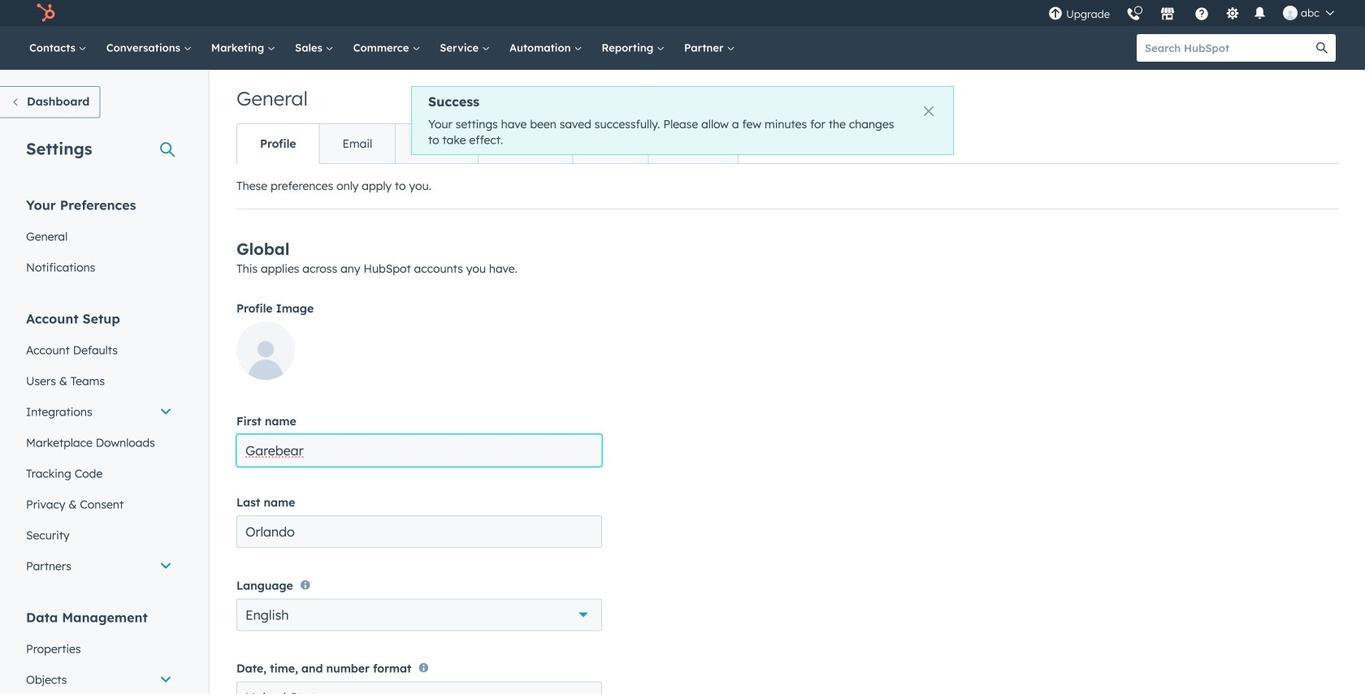 Task type: vqa. For each thing, say whether or not it's contained in the screenshot.
Sales to the top
no



Task type: locate. For each thing, give the bounding box(es) containing it.
None text field
[[237, 435, 602, 467]]

marketplaces image
[[1161, 7, 1175, 22]]

alert
[[411, 86, 954, 155]]

menu
[[1040, 0, 1346, 26]]

Search HubSpot search field
[[1137, 34, 1309, 62]]

navigation
[[237, 124, 739, 164]]

None text field
[[237, 516, 602, 549]]



Task type: describe. For each thing, give the bounding box(es) containing it.
account setup element
[[16, 310, 182, 582]]

your preferences element
[[16, 196, 182, 283]]

data management element
[[16, 609, 182, 695]]

close image
[[924, 106, 934, 116]]

gary orlando image
[[1284, 6, 1298, 20]]



